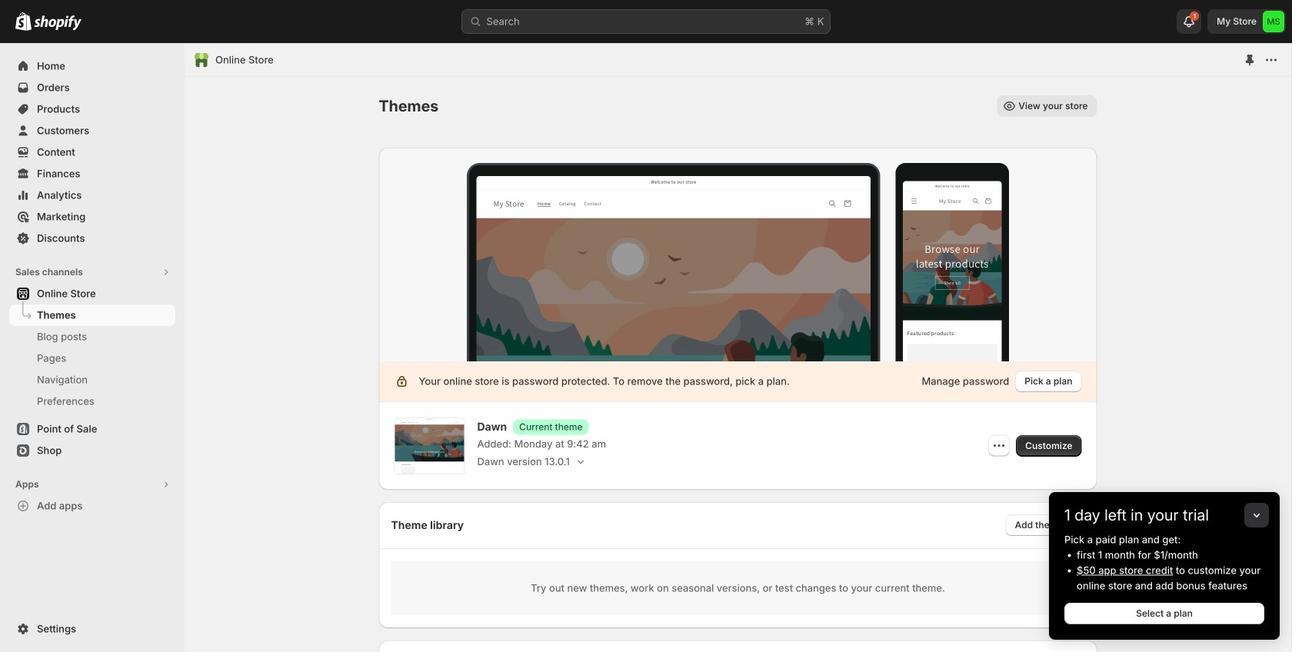 Task type: locate. For each thing, give the bounding box(es) containing it.
1 horizontal spatial shopify image
[[34, 15, 82, 31]]

shopify image
[[15, 12, 32, 31], [34, 15, 82, 31]]



Task type: describe. For each thing, give the bounding box(es) containing it.
online store image
[[194, 52, 209, 68]]

0 horizontal spatial shopify image
[[15, 12, 32, 31]]

my store image
[[1264, 11, 1285, 32]]



Task type: vqa. For each thing, say whether or not it's contained in the screenshot.
Search collections text box
no



